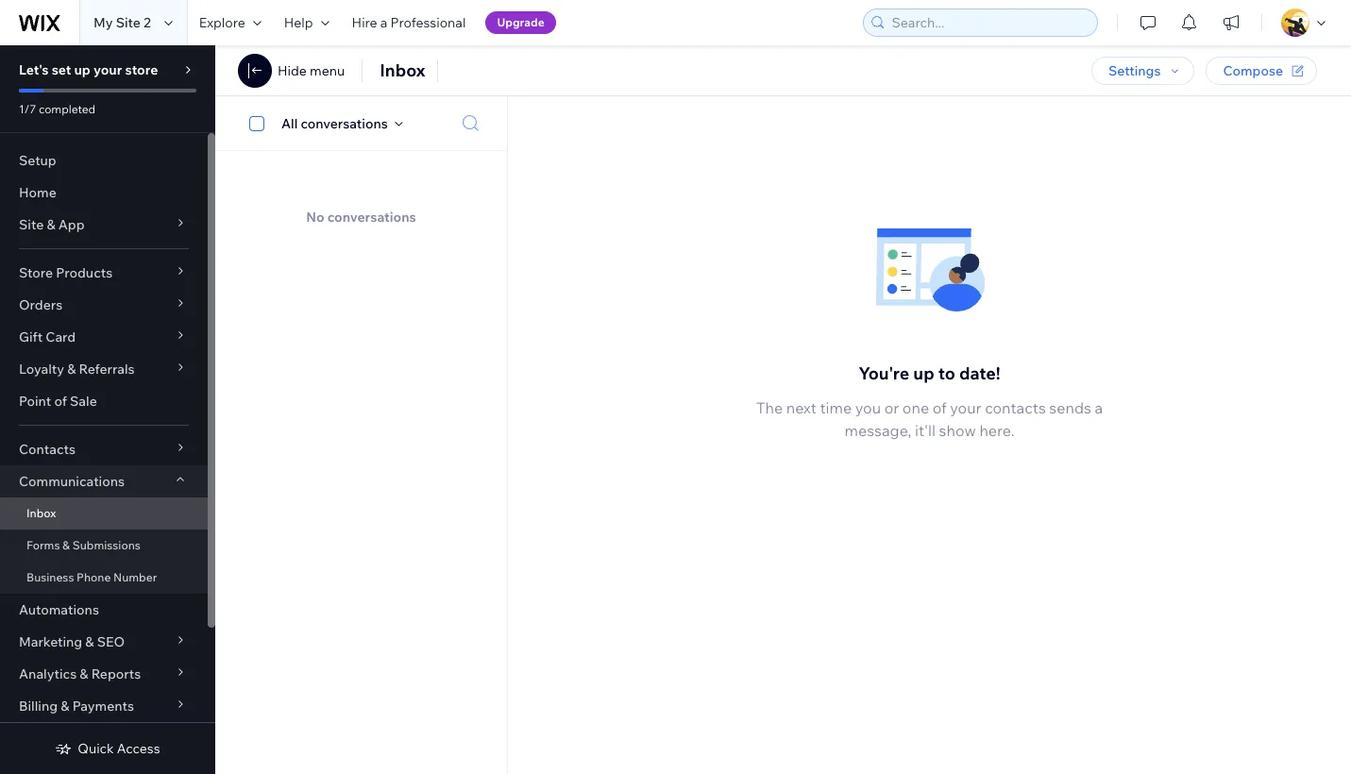 Task type: locate. For each thing, give the bounding box(es) containing it.
conversations for no conversations
[[327, 209, 416, 226]]

None checkbox
[[239, 112, 281, 135]]

business phone number
[[26, 570, 157, 584]]

your
[[93, 61, 122, 78], [950, 399, 982, 418]]

date!
[[959, 363, 1001, 384]]

quick
[[78, 740, 114, 757]]

hide menu button down help button
[[278, 62, 345, 79]]

a
[[380, 14, 388, 31], [1095, 399, 1103, 418]]

to
[[938, 363, 955, 384]]

marketing & seo
[[19, 634, 125, 651]]

1 vertical spatial conversations
[[327, 209, 416, 226]]

& right the loyalty at the top of page
[[67, 361, 76, 378]]

0 vertical spatial inbox
[[380, 59, 425, 81]]

the
[[756, 399, 783, 418]]

site
[[116, 14, 141, 31], [19, 216, 44, 233]]

site left 2 at left top
[[116, 14, 141, 31]]

1 horizontal spatial your
[[950, 399, 982, 418]]

contacts button
[[0, 433, 208, 466]]

1 horizontal spatial site
[[116, 14, 141, 31]]

help
[[284, 14, 313, 31]]

no conversations
[[306, 209, 416, 226]]

conversations right the all
[[301, 115, 388, 132]]

home
[[19, 184, 56, 201]]

1 horizontal spatial of
[[933, 399, 947, 418]]

& for marketing
[[85, 634, 94, 651]]

2
[[144, 14, 151, 31]]

number
[[113, 570, 157, 584]]

of
[[54, 393, 67, 410], [933, 399, 947, 418]]

gift card
[[19, 329, 76, 346]]

& left seo
[[85, 634, 94, 651]]

you're up to date!
[[859, 363, 1001, 384]]

your left store
[[93, 61, 122, 78]]

&
[[47, 216, 55, 233], [67, 361, 76, 378], [62, 538, 70, 552], [85, 634, 94, 651], [80, 666, 88, 683], [61, 698, 69, 715]]

communications button
[[0, 466, 208, 498]]

0 vertical spatial a
[[380, 14, 388, 31]]

compose
[[1223, 62, 1283, 79]]

a inside the next time you or one of your contacts sends a message, it'll show here.
[[1095, 399, 1103, 418]]

inbox up forms at bottom left
[[26, 506, 56, 520]]

forms & submissions link
[[0, 530, 208, 562]]

forms & submissions
[[26, 538, 141, 552]]

& inside popup button
[[47, 216, 55, 233]]

inbox inside sidebar element
[[26, 506, 56, 520]]

seo
[[97, 634, 125, 651]]

message,
[[845, 421, 912, 440]]

contacts
[[19, 441, 76, 458]]

loyalty
[[19, 361, 64, 378]]

or
[[884, 399, 899, 418]]

professional
[[391, 14, 466, 31]]

inbox link
[[0, 498, 208, 530]]

site & app
[[19, 216, 85, 233]]

0 horizontal spatial of
[[54, 393, 67, 410]]

0 horizontal spatial your
[[93, 61, 122, 78]]

store
[[125, 61, 158, 78]]

payments
[[72, 698, 134, 715]]

of right "one"
[[933, 399, 947, 418]]

0 vertical spatial site
[[116, 14, 141, 31]]

& left reports
[[80, 666, 88, 683]]

conversations
[[301, 115, 388, 132], [327, 209, 416, 226]]

1 vertical spatial a
[[1095, 399, 1103, 418]]

your up show at the right
[[950, 399, 982, 418]]

settings
[[1109, 62, 1161, 79]]

automations link
[[0, 594, 208, 626]]

business phone number link
[[0, 562, 208, 594]]

site down home
[[19, 216, 44, 233]]

let's
[[19, 61, 49, 78]]

you
[[855, 399, 881, 418]]

& for forms
[[62, 538, 70, 552]]

& right billing
[[61, 698, 69, 715]]

1 horizontal spatial a
[[1095, 399, 1103, 418]]

0 horizontal spatial inbox
[[26, 506, 56, 520]]

0 vertical spatial your
[[93, 61, 122, 78]]

up left to on the top of page
[[913, 363, 934, 384]]

hide menu button
[[238, 54, 345, 88], [278, 62, 345, 79]]

conversations right no
[[327, 209, 416, 226]]

& for site
[[47, 216, 55, 233]]

one
[[903, 399, 929, 418]]

1 vertical spatial your
[[950, 399, 982, 418]]

the next time you or one of your contacts sends a message, it'll show here.
[[756, 399, 1103, 440]]

card
[[46, 329, 76, 346]]

& inside 'popup button'
[[67, 361, 76, 378]]

1 horizontal spatial up
[[913, 363, 934, 384]]

submissions
[[72, 538, 141, 552]]

business
[[26, 570, 74, 584]]

quick access button
[[55, 740, 160, 757]]

0 vertical spatial up
[[74, 61, 90, 78]]

explore
[[199, 14, 245, 31]]

1 vertical spatial inbox
[[26, 506, 56, 520]]

marketing
[[19, 634, 82, 651]]

0 horizontal spatial a
[[380, 14, 388, 31]]

& right forms at bottom left
[[62, 538, 70, 552]]

inbox
[[380, 59, 425, 81], [26, 506, 56, 520]]

a right sends
[[1095, 399, 1103, 418]]

point
[[19, 393, 51, 410]]

1 vertical spatial site
[[19, 216, 44, 233]]

of left sale
[[54, 393, 67, 410]]

0 horizontal spatial up
[[74, 61, 90, 78]]

communications
[[19, 473, 125, 490]]

time
[[820, 399, 852, 418]]

hide menu button down the help in the left of the page
[[238, 54, 345, 88]]

setup
[[19, 152, 56, 169]]

0 vertical spatial conversations
[[301, 115, 388, 132]]

show
[[939, 421, 976, 440]]

no
[[306, 209, 324, 226]]

hire a professional link
[[341, 0, 477, 45]]

a inside "hire a professional" link
[[380, 14, 388, 31]]

0 horizontal spatial site
[[19, 216, 44, 233]]

my site 2
[[93, 14, 151, 31]]

& left app
[[47, 216, 55, 233]]

up
[[74, 61, 90, 78], [913, 363, 934, 384]]

& inside dropdown button
[[80, 666, 88, 683]]

orders
[[19, 296, 63, 313]]

inbox down hire a professional
[[380, 59, 425, 81]]

referrals
[[79, 361, 135, 378]]

a right hire
[[380, 14, 388, 31]]

up right set in the top left of the page
[[74, 61, 90, 78]]

point of sale link
[[0, 385, 208, 417]]



Task type: describe. For each thing, give the bounding box(es) containing it.
analytics
[[19, 666, 77, 683]]

orders button
[[0, 289, 208, 321]]

you're
[[859, 363, 910, 384]]

next
[[786, 399, 817, 418]]

hide
[[278, 62, 307, 79]]

app
[[58, 216, 85, 233]]

up inside sidebar element
[[74, 61, 90, 78]]

phone
[[77, 570, 111, 584]]

& for loyalty
[[67, 361, 76, 378]]

products
[[56, 264, 113, 281]]

all conversations
[[281, 115, 388, 132]]

settings button
[[1092, 57, 1195, 85]]

my
[[93, 14, 113, 31]]

hide menu
[[278, 62, 345, 79]]

of inside the next time you or one of your contacts sends a message, it'll show here.
[[933, 399, 947, 418]]

completed
[[39, 102, 96, 116]]

quick access
[[78, 740, 160, 757]]

hire
[[352, 14, 377, 31]]

store products button
[[0, 257, 208, 289]]

gift
[[19, 329, 43, 346]]

contacts
[[985, 399, 1046, 418]]

1/7 completed
[[19, 102, 96, 116]]

here.
[[980, 421, 1015, 440]]

1 vertical spatial up
[[913, 363, 934, 384]]

billing & payments
[[19, 698, 134, 715]]

site & app button
[[0, 209, 208, 241]]

upgrade
[[497, 15, 544, 29]]

conversations for all conversations
[[301, 115, 388, 132]]

billing
[[19, 698, 58, 715]]

gift card button
[[0, 321, 208, 353]]

set
[[52, 61, 71, 78]]

menu
[[310, 62, 345, 79]]

1 horizontal spatial inbox
[[380, 59, 425, 81]]

& for billing
[[61, 698, 69, 715]]

setup link
[[0, 144, 208, 177]]

your inside the next time you or one of your contacts sends a message, it'll show here.
[[950, 399, 982, 418]]

of inside "link"
[[54, 393, 67, 410]]

hire a professional
[[352, 14, 466, 31]]

store
[[19, 264, 53, 281]]

forms
[[26, 538, 60, 552]]

1/7
[[19, 102, 36, 116]]

marketing & seo button
[[0, 626, 208, 658]]

compose button
[[1206, 57, 1317, 85]]

let's set up your store
[[19, 61, 158, 78]]

loyalty & referrals button
[[0, 353, 208, 385]]

site inside popup button
[[19, 216, 44, 233]]

loyalty & referrals
[[19, 361, 135, 378]]

upgrade button
[[486, 11, 556, 34]]

analytics & reports button
[[0, 658, 208, 690]]

sends
[[1049, 399, 1091, 418]]

billing & payments button
[[0, 690, 208, 722]]

it'll
[[915, 421, 936, 440]]

sale
[[70, 393, 97, 410]]

all
[[281, 115, 298, 132]]

& for analytics
[[80, 666, 88, 683]]

sidebar element
[[0, 45, 215, 774]]

your inside sidebar element
[[93, 61, 122, 78]]

point of sale
[[19, 393, 97, 410]]

reports
[[91, 666, 141, 683]]

help button
[[273, 0, 341, 45]]

access
[[117, 740, 160, 757]]

analytics & reports
[[19, 666, 141, 683]]

store products
[[19, 264, 113, 281]]

Search... field
[[886, 9, 1092, 36]]

home link
[[0, 177, 208, 209]]

automations
[[19, 601, 99, 618]]



Task type: vqa. For each thing, say whether or not it's contained in the screenshot.
Free related to Loyalty Marketing
no



